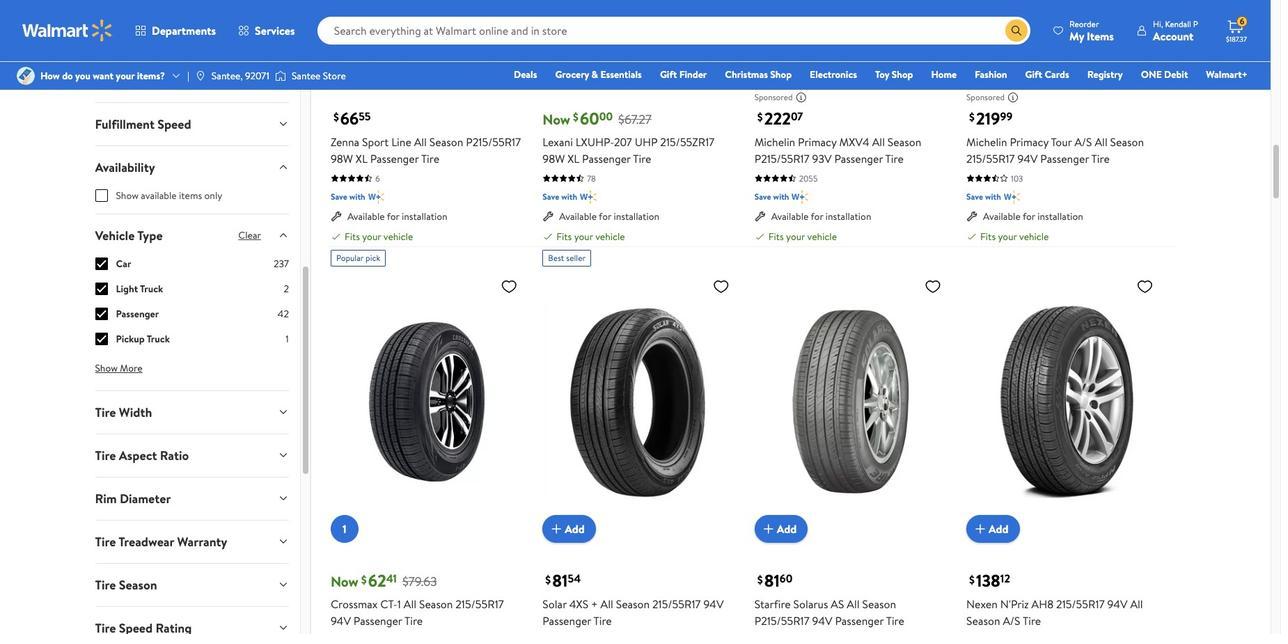 Task type: describe. For each thing, give the bounding box(es) containing it.
tire inside nexen n'priz ah8 215/55r17 94v all season a/s tire
[[1023, 614, 1041, 629]]

none checkbox inside vehicle type group
[[95, 308, 108, 320]]

save with for 222
[[755, 191, 789, 203]]

save for 222
[[755, 191, 772, 203]]

tire inside now $ 60 00 $67.27 lexani lxuhp-207 uhp 215/55zr17 98w xl passenger tire
[[633, 151, 652, 166]]

for for $67.27
[[599, 210, 612, 223]]

my
[[1070, 28, 1085, 44]]

items
[[179, 189, 202, 202]]

zenna
[[331, 134, 360, 150]]

p215/55r17 for 222
[[755, 151, 810, 166]]

p
[[1194, 18, 1199, 30]]

search icon image
[[1011, 25, 1023, 36]]

christmas
[[725, 68, 768, 81]]

christmas shop link
[[719, 67, 798, 82]]

n'priz
[[1001, 597, 1029, 613]]

fits for $67.27
[[557, 230, 572, 244]]

tire inside dropdown button
[[95, 404, 116, 421]]

ct-
[[380, 597, 398, 613]]

nexen n'priz ah8 215/55r17 94v all season a/s tire image
[[967, 272, 1159, 532]]

available for installation for 222
[[772, 210, 872, 223]]

60 for $
[[580, 106, 600, 130]]

237
[[274, 257, 289, 271]]

michelin primacy mxv4 all season p215/55r17 93v passenger tire
[[755, 134, 922, 166]]

2055
[[799, 173, 818, 184]]

walmart plus image for 222
[[792, 190, 809, 204]]

christmas shop
[[725, 68, 792, 81]]

tire treadwear warranty
[[95, 533, 227, 551]]

available for 222
[[772, 210, 809, 223]]

available
[[141, 189, 177, 202]]

show more
[[95, 361, 143, 375]]

tire width tab
[[84, 391, 300, 434]]

Show available items only checkbox
[[95, 189, 108, 202]]

$ for $ 222 07
[[758, 109, 763, 125]]

tire aspect ratio button
[[84, 434, 300, 477]]

gift for gift finder
[[660, 68, 677, 81]]

94v inside starfire solarus as all season p215/55r17 94v passenger tire
[[812, 614, 833, 629]]

best seller
[[548, 252, 586, 264]]

michelin for 219
[[967, 134, 1008, 150]]

with for 66
[[350, 191, 365, 203]]

 image for santee, 92071
[[195, 70, 206, 81]]

215/55r17 inside the michelin primacy tour a/s all season 215/55r17 94v passenger tire
[[967, 151, 1015, 166]]

$ 219 99
[[970, 106, 1013, 130]]

passenger inside the michelin primacy tour a/s all season 215/55r17 94v passenger tire
[[1041, 151, 1089, 166]]

vehicle type tab
[[84, 214, 300, 257]]

installation for 219
[[1038, 210, 1084, 223]]

vehicle for 222
[[808, 230, 837, 244]]

a/s inside the michelin primacy tour a/s all season 215/55r17 94v passenger tire
[[1075, 134, 1093, 150]]

$ 222 07
[[758, 106, 803, 130]]

availability
[[95, 159, 155, 176]]

passenger inside starfire solarus as all season p215/55r17 94v passenger tire
[[835, 614, 884, 629]]

$ inside now $ 62 41 $79.63 crossmax ct-1 all season 215/55r17 94v passenger tire
[[361, 572, 367, 588]]

4xs
[[570, 597, 589, 613]]

michelin for 222
[[755, 134, 796, 150]]

light
[[116, 282, 138, 296]]

gift cards link
[[1019, 67, 1076, 82]]

vehicle for $67.27
[[596, 230, 625, 244]]

installation for $67.27
[[614, 210, 660, 223]]

&
[[592, 68, 598, 81]]

available for installation for 219
[[984, 210, 1084, 223]]

show for show available items only
[[116, 189, 139, 202]]

$187.37
[[1227, 34, 1247, 44]]

availability tab
[[84, 146, 300, 189]]

michelin primacy tour a/s all season 215/55r17 94v passenger tire image
[[967, 0, 1159, 70]]

nexen n'priz ah8 215/55r17 94v all season a/s tire
[[967, 597, 1143, 629]]

vehicle for 219
[[1020, 230, 1049, 244]]

brand tab
[[84, 60, 300, 102]]

for for 219
[[1023, 210, 1036, 223]]

season inside "dropdown button"
[[119, 576, 157, 594]]

michelin primacy mxv4 all season p215/55r17 93v passenger tire image
[[755, 0, 947, 70]]

with for 219
[[986, 191, 1001, 203]]

tire aspect ratio
[[95, 447, 189, 464]]

one
[[1141, 68, 1162, 81]]

all inside now $ 62 41 $79.63 crossmax ct-1 all season 215/55r17 94v passenger tire
[[404, 597, 417, 613]]

55
[[359, 109, 371, 124]]

hi, kendall p account
[[1153, 18, 1199, 44]]

season inside zenna sport line all season p215/55r17 98w xl passenger tire
[[430, 134, 463, 150]]

available for installation for $67.27
[[559, 210, 660, 223]]

99
[[1001, 109, 1013, 124]]

pickup
[[116, 332, 145, 346]]

fits your vehicle for $67.27
[[557, 230, 625, 244]]

services
[[255, 23, 295, 38]]

reorder
[[1070, 18, 1099, 30]]

walmart+
[[1207, 68, 1248, 81]]

reorder my items
[[1070, 18, 1114, 44]]

2
[[284, 282, 289, 296]]

popular pick
[[336, 252, 380, 264]]

your right want
[[116, 69, 135, 83]]

departments
[[152, 23, 216, 38]]

show for show more
[[95, 361, 118, 375]]

215/55r17 inside now $ 62 41 $79.63 crossmax ct-1 all season 215/55r17 94v passenger tire
[[456, 597, 504, 613]]

add to cart image up $ 81 54
[[548, 521, 565, 538]]

shop for christmas shop
[[771, 68, 792, 81]]

save with for 66
[[331, 191, 365, 203]]

santee,
[[212, 69, 243, 83]]

p215/55r17 for 81
[[755, 614, 810, 629]]

1 button
[[331, 516, 359, 544]]

fits your vehicle for 66
[[345, 230, 413, 244]]

add to cart image up 138 at bottom
[[972, 521, 989, 538]]

07
[[791, 109, 803, 124]]

60 for 81
[[780, 572, 793, 587]]

all inside solar 4xs + all season 215/55r17 94v passenger tire
[[601, 597, 614, 613]]

pick
[[366, 252, 380, 264]]

installation for 66
[[402, 210, 448, 223]]

nexen
[[967, 597, 998, 613]]

tire inside dropdown button
[[95, 447, 116, 464]]

how
[[40, 69, 60, 83]]

ah8
[[1032, 597, 1054, 613]]

electronics
[[810, 68, 857, 81]]

1 inside now $ 62 41 $79.63 crossmax ct-1 all season 215/55r17 94v passenger tire
[[398, 597, 401, 613]]

all inside michelin primacy mxv4 all season p215/55r17 93v passenger tire
[[872, 134, 885, 150]]

$ for $ 81 54
[[546, 572, 551, 588]]

truck for pickup truck
[[147, 332, 170, 346]]

more
[[120, 361, 143, 375]]

one debit link
[[1135, 67, 1195, 82]]

speed
[[158, 115, 191, 133]]

gift finder link
[[654, 67, 713, 82]]

cards
[[1045, 68, 1070, 81]]

primacy for 222
[[798, 134, 837, 150]]

toy shop link
[[869, 67, 920, 82]]

vehicle type button
[[84, 214, 300, 257]]

all inside zenna sport line all season p215/55r17 98w xl passenger tire
[[414, 134, 427, 150]]

diameter
[[120, 490, 171, 508]]

your for 219
[[998, 230, 1017, 244]]

passenger inside now $ 62 41 $79.63 crossmax ct-1 all season 215/55r17 94v passenger tire
[[354, 614, 402, 629]]

add to cart image for $67.27
[[548, 58, 565, 75]]

$ inside now $ 60 00 $67.27 lexani lxuhp-207 uhp 215/55zr17 98w xl passenger tire
[[573, 109, 579, 125]]

all inside the michelin primacy tour a/s all season 215/55r17 94v passenger tire
[[1095, 134, 1108, 150]]

add left &
[[565, 59, 585, 74]]

now for 60
[[543, 110, 571, 129]]

essentials
[[601, 68, 642, 81]]

tire inside the michelin primacy tour a/s all season 215/55r17 94v passenger tire
[[1092, 151, 1110, 166]]

do
[[62, 69, 73, 83]]

tire treadwear warranty button
[[84, 521, 300, 563]]

walmart+ link
[[1200, 67, 1254, 82]]

98w inside now $ 60 00 $67.27 lexani lxuhp-207 uhp 215/55zr17 98w xl passenger tire
[[543, 151, 565, 166]]

now $ 62 41 $79.63 crossmax ct-1 all season 215/55r17 94v passenger tire
[[331, 569, 504, 629]]

save for $67.27
[[543, 191, 560, 203]]

sport
[[362, 134, 389, 150]]

car
[[116, 257, 131, 271]]

42
[[278, 307, 289, 321]]

hi,
[[1153, 18, 1164, 30]]

departments button
[[124, 14, 227, 47]]

add up '$ 81 60'
[[777, 522, 797, 537]]

walmart plus image for $67.27
[[580, 190, 597, 204]]

solarus
[[794, 597, 829, 613]]

fits for 219
[[981, 230, 996, 244]]

$ 81 54
[[546, 569, 581, 593]]

popular
[[336, 252, 364, 264]]

available for $67.27
[[559, 210, 597, 223]]

gift finder
[[660, 68, 707, 81]]

tire width
[[95, 404, 152, 421]]

$ 138 12
[[970, 569, 1011, 593]]

$ 66 55
[[334, 106, 371, 130]]

$ for $ 81 60
[[758, 572, 763, 588]]

tire aspect ratio tab
[[84, 434, 300, 477]]

54
[[568, 572, 581, 587]]

items
[[1087, 28, 1114, 44]]



Task type: vqa. For each thing, say whether or not it's contained in the screenshot.
the topmost Round
no



Task type: locate. For each thing, give the bounding box(es) containing it.
p215/55r17 inside michelin primacy mxv4 all season p215/55r17 93v passenger tire
[[755, 151, 810, 166]]

1 vertical spatial a/s
[[1003, 614, 1021, 629]]

brand button
[[84, 60, 300, 102]]

4 fits from the left
[[981, 230, 996, 244]]

tire width button
[[84, 391, 300, 434]]

1 installation from the left
[[402, 210, 448, 223]]

2 shop from the left
[[892, 68, 913, 81]]

fits your vehicle for 222
[[769, 230, 837, 244]]

installation for 222
[[826, 210, 872, 223]]

3 fits your vehicle from the left
[[769, 230, 837, 244]]

passenger
[[370, 151, 419, 166], [582, 151, 631, 166], [835, 151, 883, 166], [1041, 151, 1089, 166], [116, 307, 159, 321], [354, 614, 402, 629], [543, 614, 591, 629], [835, 614, 884, 629]]

fulfillment speed
[[95, 115, 191, 133]]

6 for 6 $187.37
[[1240, 15, 1245, 27]]

$ left 66
[[334, 109, 339, 125]]

passenger inside michelin primacy mxv4 all season p215/55r17 93v passenger tire
[[835, 151, 883, 166]]

walmart plus image
[[792, 190, 809, 204], [1004, 190, 1021, 204]]

$ left 62
[[361, 572, 367, 588]]

passenger down lxuhp-
[[582, 151, 631, 166]]

you
[[75, 69, 90, 83]]

2 walmart plus image from the left
[[580, 190, 597, 204]]

save for 66
[[331, 191, 348, 203]]

show right the show available items only option
[[116, 189, 139, 202]]

your down 103
[[998, 230, 1017, 244]]

passenger down "tour"
[[1041, 151, 1089, 166]]

1 save with from the left
[[331, 191, 365, 203]]

walmart plus image down 78
[[580, 190, 597, 204]]

81 for $ 81 54
[[552, 569, 568, 593]]

98w
[[331, 151, 353, 166], [543, 151, 565, 166]]

1 vertical spatial 6
[[375, 173, 380, 184]]

add to cart image right home link
[[972, 58, 989, 75]]

line
[[392, 134, 411, 150]]

0 horizontal spatial 98w
[[331, 151, 353, 166]]

walmart plus image for 66
[[368, 190, 385, 204]]

passenger inside now $ 60 00 $67.27 lexani lxuhp-207 uhp 215/55zr17 98w xl passenger tire
[[582, 151, 631, 166]]

lexani
[[543, 134, 573, 150]]

show
[[116, 189, 139, 202], [95, 361, 118, 375]]

92071
[[245, 69, 269, 83]]

215/55zr17
[[661, 134, 715, 150]]

$ inside $ 222 07
[[758, 109, 763, 125]]

sponsored for 219
[[967, 92, 1005, 103]]

1 with from the left
[[350, 191, 365, 203]]

3 fits from the left
[[769, 230, 784, 244]]

season right the mxv4
[[888, 134, 922, 150]]

michelin down 219 at the right of page
[[967, 134, 1008, 150]]

1 fits your vehicle from the left
[[345, 230, 413, 244]]

4 with from the left
[[986, 191, 1001, 203]]

1 primacy from the left
[[798, 134, 837, 150]]

$ inside '$ 219 99'
[[970, 109, 975, 125]]

p215/55r17 inside zenna sport line all season p215/55r17 98w xl passenger tire
[[466, 134, 521, 150]]

0 horizontal spatial sponsored
[[755, 92, 793, 103]]

tire treadwear warranty tab
[[84, 521, 300, 563]]

$ for $ 219 99
[[970, 109, 975, 125]]

zenna sport line all season p215/55r17 98w xl passenger tire
[[331, 134, 521, 166]]

shop right the christmas
[[771, 68, 792, 81]]

uhp
[[635, 134, 658, 150]]

available for installation down 2055
[[772, 210, 872, 223]]

your for $67.27
[[574, 230, 593, 244]]

rim diameter button
[[84, 478, 300, 520]]

save with for $67.27
[[543, 191, 577, 203]]

xl down lexani on the top left
[[568, 151, 580, 166]]

fits
[[345, 230, 360, 244], [557, 230, 572, 244], [769, 230, 784, 244], [981, 230, 996, 244]]

home link
[[925, 67, 963, 82]]

2 vertical spatial 1
[[398, 597, 401, 613]]

4 save from the left
[[967, 191, 984, 203]]

$ left 138 at bottom
[[970, 572, 975, 588]]

1 vertical spatial truck
[[147, 332, 170, 346]]

0 vertical spatial truck
[[140, 282, 163, 296]]

type
[[137, 227, 163, 244]]

primacy up 93v
[[798, 134, 837, 150]]

2 fits from the left
[[557, 230, 572, 244]]

 image right the 92071
[[275, 69, 286, 83]]

width
[[119, 404, 152, 421]]

60 inside now $ 60 00 $67.27 lexani lxuhp-207 uhp 215/55zr17 98w xl passenger tire
[[580, 106, 600, 130]]

|
[[187, 69, 189, 83]]

available down 2055
[[772, 210, 809, 223]]

vehicle type group
[[95, 257, 289, 357]]

fits your vehicle up pick
[[345, 230, 413, 244]]

now up lexani on the top left
[[543, 110, 571, 129]]

$ inside the $ 138 12
[[970, 572, 975, 588]]

$ up starfire
[[758, 572, 763, 588]]

add up 12
[[989, 522, 1009, 537]]

truck for light truck
[[140, 282, 163, 296]]

$ left 219 at the right of page
[[970, 109, 975, 125]]

available up pick
[[347, 210, 385, 223]]

fits for 66
[[345, 230, 360, 244]]

$ inside '$ 81 60'
[[758, 572, 763, 588]]

add to favorites list, starfire solarus as all season p215/55r17 94v passenger tire image
[[925, 278, 942, 295]]

add right store on the top
[[353, 59, 373, 74]]

0 horizontal spatial  image
[[195, 70, 206, 81]]

michelin inside michelin primacy mxv4 all season p215/55r17 93v passenger tire
[[755, 134, 796, 150]]

0 vertical spatial now
[[543, 110, 571, 129]]

None checkbox
[[95, 257, 108, 270], [95, 283, 108, 295], [95, 333, 108, 345], [95, 257, 108, 270], [95, 283, 108, 295], [95, 333, 108, 345]]

2 save from the left
[[543, 191, 560, 203]]

0 vertical spatial a/s
[[1075, 134, 1093, 150]]

ad disclaimer and feedback image
[[796, 92, 807, 103]]

xl inside zenna sport line all season p215/55r17 98w xl passenger tire
[[356, 151, 368, 166]]

walmart plus image down 103
[[1004, 190, 1021, 204]]

0 horizontal spatial 6
[[375, 173, 380, 184]]

1 vertical spatial now
[[331, 573, 358, 592]]

season inside the michelin primacy tour a/s all season 215/55r17 94v passenger tire
[[1111, 134, 1144, 150]]

walmart plus image for 219
[[1004, 190, 1021, 204]]

94v inside nexen n'priz ah8 215/55r17 94v all season a/s tire
[[1108, 597, 1128, 613]]

0 horizontal spatial walmart plus image
[[368, 190, 385, 204]]

passenger inside zenna sport line all season p215/55r17 98w xl passenger tire
[[370, 151, 419, 166]]

0 vertical spatial 6
[[1240, 15, 1245, 27]]

$ inside $ 81 54
[[546, 572, 551, 588]]

vehicle type
[[95, 227, 163, 244]]

season inside michelin primacy mxv4 all season p215/55r17 93v passenger tire
[[888, 134, 922, 150]]

a/s inside nexen n'priz ah8 215/55r17 94v all season a/s tire
[[1003, 614, 1021, 629]]

3 for from the left
[[811, 210, 824, 223]]

1 for from the left
[[387, 210, 400, 223]]

60 up starfire
[[780, 572, 793, 587]]

xl down sport
[[356, 151, 368, 166]]

tire
[[421, 151, 440, 166], [633, 151, 652, 166], [886, 151, 904, 166], [1092, 151, 1110, 166], [95, 404, 116, 421], [95, 447, 116, 464], [95, 533, 116, 551], [95, 576, 116, 594], [405, 614, 423, 629], [594, 614, 612, 629], [886, 614, 905, 629], [1023, 614, 1041, 629]]

show left more
[[95, 361, 118, 375]]

season down treadwear
[[119, 576, 157, 594]]

1 shop from the left
[[771, 68, 792, 81]]

 image right | at the top left
[[195, 70, 206, 81]]

p215/55r17 inside starfire solarus as all season p215/55r17 94v passenger tire
[[755, 614, 810, 629]]

available for installation down 103
[[984, 210, 1084, 223]]

show available items only
[[116, 189, 222, 202]]

sponsored up 219 at the right of page
[[967, 92, 1005, 103]]

season right as
[[863, 597, 896, 613]]

0 horizontal spatial shop
[[771, 68, 792, 81]]

207
[[614, 134, 632, 150]]

0 horizontal spatial gift
[[660, 68, 677, 81]]

now for 62
[[331, 573, 358, 592]]

12
[[1001, 572, 1011, 587]]

4 fits your vehicle from the left
[[981, 230, 1049, 244]]

truck
[[140, 282, 163, 296], [147, 332, 170, 346]]

219
[[977, 106, 1001, 130]]

4 for from the left
[[1023, 210, 1036, 223]]

solar
[[543, 597, 567, 613]]

$ for $ 66 55
[[334, 109, 339, 125]]

your down 2055
[[786, 230, 805, 244]]

94v inside now $ 62 41 $79.63 crossmax ct-1 all season 215/55r17 94v passenger tire
[[331, 614, 351, 629]]

services button
[[227, 14, 306, 47]]

tire inside michelin primacy mxv4 all season p215/55r17 93v passenger tire
[[886, 151, 904, 166]]

0 horizontal spatial xl
[[356, 151, 368, 166]]

vehicle for 66
[[384, 230, 413, 244]]

fits your vehicle down 2055
[[769, 230, 837, 244]]

1 horizontal spatial 81
[[765, 569, 780, 593]]

1 horizontal spatial 98w
[[543, 151, 565, 166]]

1 xl from the left
[[356, 151, 368, 166]]

show more button
[[84, 357, 154, 379]]

add to cart image
[[548, 58, 565, 75], [760, 58, 777, 75], [760, 521, 777, 538]]

available for installation for 66
[[347, 210, 448, 223]]

tour
[[1051, 134, 1072, 150]]

2 for from the left
[[599, 210, 612, 223]]

6 down sport
[[375, 173, 380, 184]]

best
[[548, 252, 564, 264]]

walmart plus image down sport
[[368, 190, 385, 204]]

1 available from the left
[[347, 210, 385, 223]]

4 available from the left
[[984, 210, 1021, 223]]

finder
[[680, 68, 707, 81]]

available down 103
[[984, 210, 1021, 223]]

show inside button
[[95, 361, 118, 375]]

p215/55r17 left lexani on the top left
[[466, 134, 521, 150]]

3 vehicle from the left
[[808, 230, 837, 244]]

1 vertical spatial 60
[[780, 572, 793, 587]]

62
[[368, 569, 386, 593]]

1 available for installation from the left
[[347, 210, 448, 223]]

season right line
[[430, 134, 463, 150]]

only
[[204, 189, 222, 202]]

xl
[[356, 151, 368, 166], [568, 151, 580, 166]]

1 horizontal spatial gift
[[1026, 68, 1043, 81]]

santee, 92071
[[212, 69, 269, 83]]

0 horizontal spatial a/s
[[1003, 614, 1021, 629]]

2 michelin from the left
[[967, 134, 1008, 150]]

season inside now $ 62 41 $79.63 crossmax ct-1 all season 215/55r17 94v passenger tire
[[419, 597, 453, 613]]

with for $67.27
[[562, 191, 577, 203]]

add to cart image
[[336, 58, 353, 75], [972, 58, 989, 75], [548, 521, 565, 538], [972, 521, 989, 538]]

your up seller on the top left of page
[[574, 230, 593, 244]]

aspect
[[119, 447, 157, 464]]

None checkbox
[[95, 308, 108, 320]]

222
[[765, 106, 791, 130]]

0 vertical spatial p215/55r17
[[466, 134, 521, 150]]

zenna sport line all season p215/55r17 98w xl passenger tire image
[[331, 0, 523, 70]]

1 horizontal spatial 1
[[343, 522, 347, 537]]

add up ad disclaimer and feedback icon
[[777, 59, 797, 74]]

one debit
[[1141, 68, 1188, 81]]

available for 66
[[347, 210, 385, 223]]

41
[[386, 572, 397, 587]]

4 vehicle from the left
[[1020, 230, 1049, 244]]

2 vertical spatial p215/55r17
[[755, 614, 810, 629]]

add up 54
[[565, 522, 585, 537]]

michelin down 222
[[755, 134, 796, 150]]

0 horizontal spatial 81
[[552, 569, 568, 593]]

81 up starfire
[[765, 569, 780, 593]]

season inside solar 4xs + all season 215/55r17 94v passenger tire
[[616, 597, 650, 613]]

1 horizontal spatial now
[[543, 110, 571, 129]]

3 with from the left
[[774, 191, 789, 203]]

$79.63
[[403, 573, 437, 591]]

season
[[430, 134, 463, 150], [888, 134, 922, 150], [1111, 134, 1144, 150], [119, 576, 157, 594], [419, 597, 453, 613], [616, 597, 650, 613], [863, 597, 896, 613], [967, 614, 1001, 629]]

0 vertical spatial show
[[116, 189, 139, 202]]

4 save with from the left
[[967, 191, 1001, 203]]

vehicle
[[95, 227, 135, 244]]

items?
[[137, 69, 165, 83]]

2 xl from the left
[[568, 151, 580, 166]]

now up 'crossmax'
[[331, 573, 358, 592]]

mxv4
[[840, 134, 870, 150]]

6 up $187.37
[[1240, 15, 1245, 27]]

season down nexen
[[967, 614, 1001, 629]]

2 horizontal spatial 1
[[398, 597, 401, 613]]

1 horizontal spatial walmart plus image
[[1004, 190, 1021, 204]]

4 available for installation from the left
[[984, 210, 1084, 223]]

1 walmart plus image from the left
[[368, 190, 385, 204]]

gift left finder on the top of the page
[[660, 68, 677, 81]]

1 vehicle from the left
[[384, 230, 413, 244]]

for for 222
[[811, 210, 824, 223]]

p215/55r17 for 66
[[466, 134, 521, 150]]

 image
[[17, 67, 35, 85]]

save with for 219
[[967, 191, 1001, 203]]

fits your vehicle down 103
[[981, 230, 1049, 244]]

1 98w from the left
[[331, 151, 353, 166]]

xl inside now $ 60 00 $67.27 lexani lxuhp-207 uhp 215/55zr17 98w xl passenger tire
[[568, 151, 580, 166]]

1 horizontal spatial michelin
[[967, 134, 1008, 150]]

 image
[[275, 69, 286, 83], [195, 70, 206, 81]]

shop
[[771, 68, 792, 81], [892, 68, 913, 81]]

toy shop
[[876, 68, 913, 81]]

primacy left "tour"
[[1010, 134, 1049, 150]]

gift cards
[[1026, 68, 1070, 81]]

2 walmart plus image from the left
[[1004, 190, 1021, 204]]

passenger down as
[[835, 614, 884, 629]]

sponsored for 222
[[755, 92, 793, 103]]

season inside starfire solarus as all season p215/55r17 94v passenger tire
[[863, 597, 896, 613]]

michelin inside the michelin primacy tour a/s all season 215/55r17 94v passenger tire
[[967, 134, 1008, 150]]

your for 66
[[362, 230, 381, 244]]

rim diameter tab
[[84, 478, 300, 520]]

60 up lxuhp-
[[580, 106, 600, 130]]

walmart plus image
[[368, 190, 385, 204], [580, 190, 597, 204]]

solar 4xs + all season 215/55r17 94v passenger tire image
[[543, 272, 735, 532]]

2 sponsored from the left
[[967, 92, 1005, 103]]

crossmax ct-1 all season 215/55r17 94v passenger tire image
[[331, 272, 523, 532]]

available down 78
[[559, 210, 597, 223]]

passenger down line
[[370, 151, 419, 166]]

+
[[591, 597, 598, 613]]

passenger inside vehicle type group
[[116, 307, 159, 321]]

shop inside "link"
[[771, 68, 792, 81]]

98w down zenna
[[331, 151, 353, 166]]

gift for gift cards
[[1026, 68, 1043, 81]]

p215/55r17 down starfire
[[755, 614, 810, 629]]

registry link
[[1081, 67, 1130, 82]]

tire season
[[95, 576, 157, 594]]

sponsored up 222
[[755, 92, 793, 103]]

all inside nexen n'priz ah8 215/55r17 94v all season a/s tire
[[1131, 597, 1143, 613]]

pickup truck
[[116, 332, 170, 346]]

3 save from the left
[[755, 191, 772, 203]]

installation
[[402, 210, 448, 223], [614, 210, 660, 223], [826, 210, 872, 223], [1038, 210, 1084, 223]]

add to cart image up 222
[[760, 58, 777, 75]]

1 vertical spatial 1
[[343, 522, 347, 537]]

1 horizontal spatial xl
[[568, 151, 580, 166]]

0 vertical spatial 1
[[286, 332, 289, 346]]

3 save with from the left
[[755, 191, 789, 203]]

0 horizontal spatial 60
[[580, 106, 600, 130]]

2 installation from the left
[[614, 210, 660, 223]]

season right +
[[616, 597, 650, 613]]

a/s down n'priz
[[1003, 614, 1021, 629]]

passenger down the light truck
[[116, 307, 159, 321]]

shop right toy
[[892, 68, 913, 81]]

2 fits your vehicle from the left
[[557, 230, 625, 244]]

gift left cards
[[1026, 68, 1043, 81]]

available for installation up pick
[[347, 210, 448, 223]]

primacy for 219
[[1010, 134, 1049, 150]]

add to cart image up '$ 81 60'
[[760, 521, 777, 538]]

shop for toy shop
[[892, 68, 913, 81]]

2 98w from the left
[[543, 151, 565, 166]]

2 vehicle from the left
[[596, 230, 625, 244]]

4 installation from the left
[[1038, 210, 1084, 223]]

$ up solar
[[546, 572, 551, 588]]

103
[[1011, 173, 1024, 184]]

passenger down the mxv4
[[835, 151, 883, 166]]

0 horizontal spatial walmart plus image
[[792, 190, 809, 204]]

fulfillment speed tab
[[84, 103, 300, 145]]

for for 66
[[387, 210, 400, 223]]

warranty
[[177, 533, 227, 551]]

2 available from the left
[[559, 210, 597, 223]]

tire inside zenna sport line all season p215/55r17 98w xl passenger tire
[[421, 151, 440, 166]]

fits for 222
[[769, 230, 784, 244]]

now inside now $ 60 00 $67.27 lexani lxuhp-207 uhp 215/55zr17 98w xl passenger tire
[[543, 110, 571, 129]]

2 primacy from the left
[[1010, 134, 1049, 150]]

tire inside starfire solarus as all season p215/55r17 94v passenger tire
[[886, 614, 905, 629]]

1 horizontal spatial 6
[[1240, 15, 1245, 27]]

starfire solarus as all season p215/55r17 94v passenger tire image
[[755, 272, 947, 532]]

primacy inside the michelin primacy tour a/s all season 215/55r17 94v passenger tire
[[1010, 134, 1049, 150]]

Walmart Site-Wide search field
[[317, 17, 1031, 45]]

add to cart image for 222
[[760, 58, 777, 75]]

add to favorites list, nexen n'priz ah8 215/55r17 94v all season a/s tire image
[[1137, 278, 1154, 295]]

6 $187.37
[[1227, 15, 1247, 44]]

treadwear
[[119, 533, 174, 551]]

lexani lxuhp-207 uhp 215/55zr17 98w xl passenger tire image
[[543, 0, 735, 70]]

6 for 6
[[375, 173, 380, 184]]

add to cart image right deals 'link'
[[548, 58, 565, 75]]

primacy inside michelin primacy mxv4 all season p215/55r17 93v passenger tire
[[798, 134, 837, 150]]

how do you want your items?
[[40, 69, 165, 83]]

solar 4xs + all season 215/55r17 94v passenger tire
[[543, 597, 724, 629]]

add to favorites list, solar 4xs + all season 215/55r17 94v passenger tire image
[[713, 278, 730, 295]]

your up pick
[[362, 230, 381, 244]]

94v inside the michelin primacy tour a/s all season 215/55r17 94v passenger tire
[[1018, 151, 1038, 166]]

1 horizontal spatial primacy
[[1010, 134, 1049, 150]]

tab
[[84, 607, 300, 635]]

toy
[[876, 68, 890, 81]]

0 horizontal spatial primacy
[[798, 134, 837, 150]]

$ for $ 138 12
[[970, 572, 975, 588]]

1 horizontal spatial  image
[[275, 69, 286, 83]]

season right "tour"
[[1111, 134, 1144, 150]]

truck right light
[[140, 282, 163, 296]]

a/s right "tour"
[[1075, 134, 1093, 150]]

1 michelin from the left
[[755, 134, 796, 150]]

1 horizontal spatial a/s
[[1075, 134, 1093, 150]]

1 inside button
[[343, 522, 347, 537]]

81 for $ 81 60
[[765, 569, 780, 593]]

1 fits from the left
[[345, 230, 360, 244]]

$ left 222
[[758, 109, 763, 125]]

available for installation down 78
[[559, 210, 660, 223]]

passenger down the ct-
[[354, 614, 402, 629]]

season inside nexen n'priz ah8 215/55r17 94v all season a/s tire
[[967, 614, 1001, 629]]

0 horizontal spatial michelin
[[755, 134, 796, 150]]

81 up solar
[[552, 569, 568, 593]]

your for 222
[[786, 230, 805, 244]]

138
[[977, 569, 1001, 593]]

add to favorites list, crossmax ct-1 all season 215/55r17 94v passenger tire image
[[501, 278, 518, 295]]

$ left "00"
[[573, 109, 579, 125]]

santee store
[[292, 69, 346, 83]]

 image for santee store
[[275, 69, 286, 83]]

fits your vehicle for 219
[[981, 230, 1049, 244]]

215/55r17 inside nexen n'priz ah8 215/55r17 94v all season a/s tire
[[1057, 597, 1105, 613]]

with for 222
[[774, 191, 789, 203]]

60 inside '$ 81 60'
[[780, 572, 793, 587]]

walmart image
[[22, 20, 113, 42]]

0 vertical spatial 60
[[580, 106, 600, 130]]

save for 219
[[967, 191, 984, 203]]

santee
[[292, 69, 321, 83]]

1 walmart plus image from the left
[[792, 190, 809, 204]]

2 gift from the left
[[1026, 68, 1043, 81]]

tire season button
[[84, 564, 300, 606]]

94v inside solar 4xs + all season 215/55r17 94v passenger tire
[[704, 597, 724, 613]]

0 horizontal spatial now
[[331, 573, 358, 592]]

add up ad disclaimer and feedback image
[[989, 59, 1009, 74]]

98w down lexani on the top left
[[543, 151, 565, 166]]

season down $79.63
[[419, 597, 453, 613]]

6
[[1240, 15, 1245, 27], [375, 173, 380, 184]]

2 81 from the left
[[765, 569, 780, 593]]

1 sponsored from the left
[[755, 92, 793, 103]]

deals link
[[508, 67, 544, 82]]

1 vertical spatial show
[[95, 361, 118, 375]]

available for 219
[[984, 210, 1021, 223]]

save with
[[331, 191, 365, 203], [543, 191, 577, 203], [755, 191, 789, 203], [967, 191, 1001, 203]]

98w inside zenna sport line all season p215/55r17 98w xl passenger tire
[[331, 151, 353, 166]]

fits your vehicle up seller on the top left of page
[[557, 230, 625, 244]]

store
[[323, 69, 346, 83]]

$67.27
[[619, 110, 652, 128]]

ad disclaimer and feedback image
[[1008, 92, 1019, 103]]

1 horizontal spatial walmart plus image
[[580, 190, 597, 204]]

1 save from the left
[[331, 191, 348, 203]]

3 installation from the left
[[826, 210, 872, 223]]

add to cart image right 'santee'
[[336, 58, 353, 75]]

1 inside vehicle type group
[[286, 332, 289, 346]]

6 inside 6 $187.37
[[1240, 15, 1245, 27]]

tire season tab
[[84, 564, 300, 606]]

Search search field
[[317, 17, 1031, 45]]

0 horizontal spatial 1
[[286, 332, 289, 346]]

1 horizontal spatial 60
[[780, 572, 793, 587]]

all inside starfire solarus as all season p215/55r17 94v passenger tire
[[847, 597, 860, 613]]

starfire
[[755, 597, 791, 613]]

tire inside solar 4xs + all season 215/55r17 94v passenger tire
[[594, 614, 612, 629]]

sponsored
[[755, 92, 793, 103], [967, 92, 1005, 103]]

$ inside $ 66 55
[[334, 109, 339, 125]]

now inside now $ 62 41 $79.63 crossmax ct-1 all season 215/55r17 94v passenger tire
[[331, 573, 358, 592]]

as
[[831, 597, 845, 613]]

p215/55r17 up 2055
[[755, 151, 810, 166]]

2 available for installation from the left
[[559, 210, 660, 223]]

tire inside now $ 62 41 $79.63 crossmax ct-1 all season 215/55r17 94v passenger tire
[[405, 614, 423, 629]]

1 vertical spatial p215/55r17
[[755, 151, 810, 166]]

electronics link
[[804, 67, 864, 82]]

3 available for installation from the left
[[772, 210, 872, 223]]

2 with from the left
[[562, 191, 577, 203]]

brand
[[95, 72, 127, 90]]

walmart plus image down 2055
[[792, 190, 809, 204]]

215/55r17 inside solar 4xs + all season 215/55r17 94v passenger tire
[[653, 597, 701, 613]]

1 81 from the left
[[552, 569, 568, 593]]

78
[[587, 173, 596, 184]]

truck right pickup
[[147, 332, 170, 346]]

1 gift from the left
[[660, 68, 677, 81]]

1 horizontal spatial sponsored
[[967, 92, 1005, 103]]

2 save with from the left
[[543, 191, 577, 203]]

3 available from the left
[[772, 210, 809, 223]]

1 horizontal spatial shop
[[892, 68, 913, 81]]

passenger down 4xs
[[543, 614, 591, 629]]

grocery
[[555, 68, 589, 81]]

passenger inside solar 4xs + all season 215/55r17 94v passenger tire
[[543, 614, 591, 629]]



